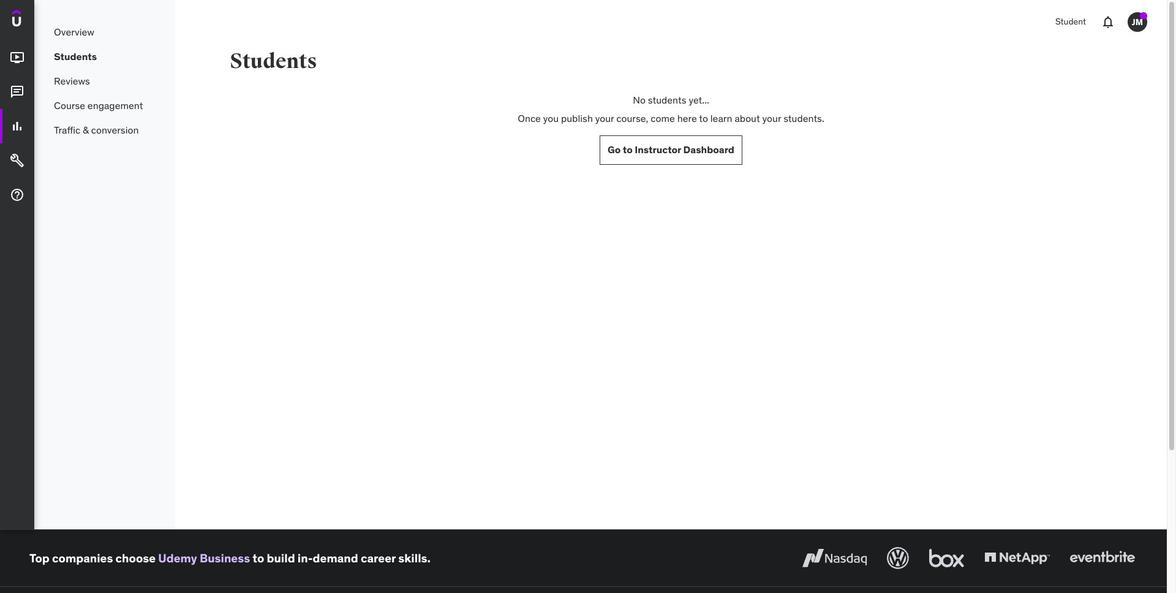 Task type: locate. For each thing, give the bounding box(es) containing it.
career
[[361, 551, 396, 565]]

1 medium image from the top
[[10, 50, 25, 65]]

top
[[29, 551, 50, 565]]

1 vertical spatial medium image
[[10, 153, 25, 168]]

2 vertical spatial medium image
[[10, 188, 25, 202]]

choose
[[116, 551, 156, 565]]

1 vertical spatial to
[[623, 144, 633, 156]]

here
[[678, 112, 697, 125]]

student
[[1056, 16, 1087, 27]]

overview link
[[34, 20, 175, 44]]

course
[[54, 99, 85, 111]]

dashboard
[[684, 144, 735, 156]]

traffic
[[54, 124, 80, 136]]

skills.
[[399, 551, 431, 565]]

&
[[83, 124, 89, 136]]

nasdaq image
[[800, 545, 870, 572]]

demand
[[313, 551, 358, 565]]

course engagement link
[[34, 93, 175, 118]]

2 horizontal spatial to
[[699, 112, 708, 125]]

udemy image
[[12, 10, 68, 31]]

students
[[230, 48, 317, 74], [54, 50, 97, 62]]

about
[[735, 112, 760, 125]]

to left "build"
[[253, 551, 264, 565]]

2 vertical spatial to
[[253, 551, 264, 565]]

reviews
[[54, 75, 90, 87]]

1 horizontal spatial to
[[623, 144, 633, 156]]

no
[[633, 94, 646, 106]]

once you publish your course, come here to learn about your students.
[[518, 112, 825, 125]]

3 medium image from the top
[[10, 188, 25, 202]]

course,
[[617, 112, 649, 125]]

1 vertical spatial medium image
[[10, 85, 25, 99]]

2 your from the left
[[763, 112, 782, 125]]

to right go
[[623, 144, 633, 156]]

0 horizontal spatial your
[[596, 112, 614, 125]]

reviews link
[[34, 69, 175, 93]]

to
[[699, 112, 708, 125], [623, 144, 633, 156], [253, 551, 264, 565]]

go to instructor dashboard link
[[600, 135, 743, 165]]

2 medium image from the top
[[10, 153, 25, 168]]

udemy business link
[[158, 551, 250, 565]]

to right here
[[699, 112, 708, 125]]

0 vertical spatial medium image
[[10, 50, 25, 65]]

medium image
[[10, 50, 25, 65], [10, 85, 25, 99], [10, 188, 25, 202]]

medium image
[[10, 119, 25, 134], [10, 153, 25, 168]]

0 vertical spatial medium image
[[10, 119, 25, 134]]

your right the publish
[[596, 112, 614, 125]]

in-
[[298, 551, 313, 565]]

business
[[200, 551, 250, 565]]

your right about
[[763, 112, 782, 125]]

your
[[596, 112, 614, 125], [763, 112, 782, 125]]

companies
[[52, 551, 113, 565]]

1 horizontal spatial your
[[763, 112, 782, 125]]

engagement
[[88, 99, 143, 111]]

1 horizontal spatial students
[[230, 48, 317, 74]]

netapp image
[[982, 545, 1053, 572]]



Task type: vqa. For each thing, say whether or not it's contained in the screenshot.
Once you publish your course, come here to learn about your students.
yes



Task type: describe. For each thing, give the bounding box(es) containing it.
0 horizontal spatial to
[[253, 551, 264, 565]]

learn
[[711, 112, 733, 125]]

students
[[648, 94, 687, 106]]

instructor
[[635, 144, 681, 156]]

go
[[608, 144, 621, 156]]

udemy
[[158, 551, 197, 565]]

notifications image
[[1101, 15, 1116, 29]]

overview
[[54, 26, 94, 38]]

eventbrite image
[[1068, 545, 1138, 572]]

1 your from the left
[[596, 112, 614, 125]]

once
[[518, 112, 541, 125]]

conversion
[[91, 124, 139, 136]]

students.
[[784, 112, 825, 125]]

1 medium image from the top
[[10, 119, 25, 134]]

build
[[267, 551, 295, 565]]

no students yet...
[[633, 94, 710, 106]]

to inside go to instructor dashboard link
[[623, 144, 633, 156]]

0 horizontal spatial students
[[54, 50, 97, 62]]

student link
[[1049, 7, 1094, 37]]

0 vertical spatial to
[[699, 112, 708, 125]]

come
[[651, 112, 675, 125]]

go to instructor dashboard
[[608, 144, 735, 156]]

box image
[[927, 545, 968, 572]]

students link
[[34, 44, 175, 69]]

traffic & conversion link
[[34, 118, 175, 142]]

yet...
[[689, 94, 710, 106]]

traffic & conversion
[[54, 124, 139, 136]]

2 medium image from the top
[[10, 85, 25, 99]]

publish
[[561, 112, 593, 125]]

you have alerts image
[[1140, 12, 1148, 20]]

jm link
[[1123, 7, 1153, 37]]

jm
[[1132, 16, 1144, 27]]

course engagement
[[54, 99, 143, 111]]

you
[[543, 112, 559, 125]]

top companies choose udemy business to build in-demand career skills.
[[29, 551, 431, 565]]

volkswagen image
[[885, 545, 912, 572]]



